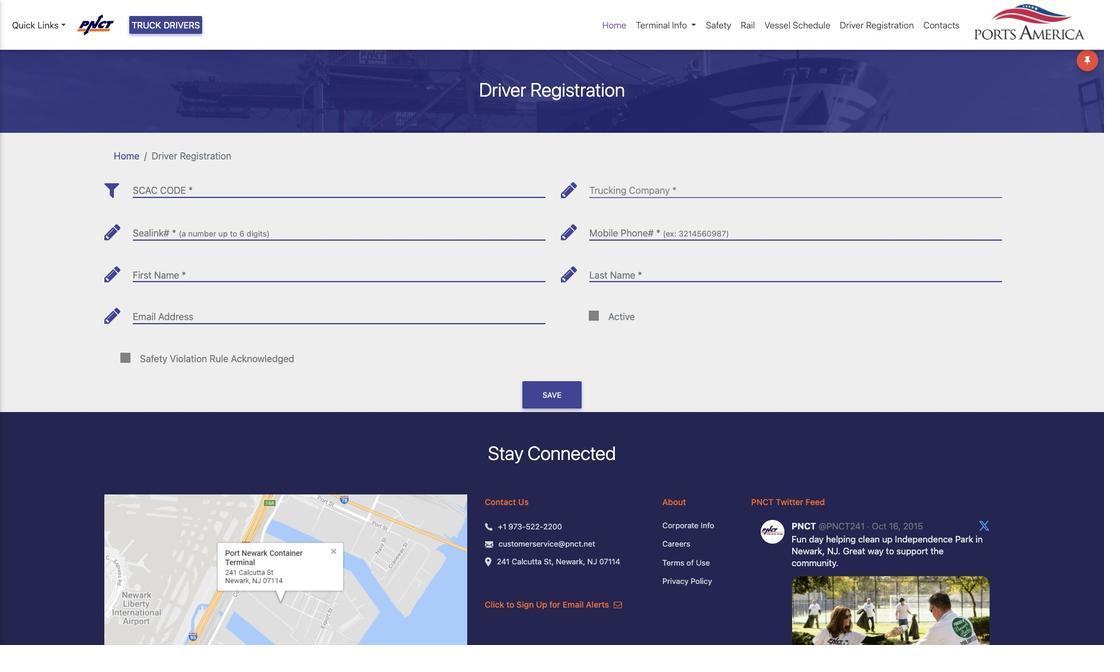 Task type: locate. For each thing, give the bounding box(es) containing it.
email
[[133, 312, 156, 322], [563, 600, 584, 610]]

+1 973-522-2200
[[498, 522, 562, 531]]

* for mobile phone# * (ex: 3214560987)
[[657, 228, 661, 238]]

links
[[38, 20, 59, 30]]

1 vertical spatial safety
[[140, 353, 167, 364]]

email left address
[[133, 312, 156, 322]]

0 horizontal spatial info
[[672, 20, 687, 30]]

click to sign up for email alerts
[[485, 600, 612, 610]]

about
[[663, 497, 686, 507]]

driver registration
[[840, 20, 914, 30], [479, 78, 625, 101], [152, 150, 231, 161]]

2 horizontal spatial driver
[[840, 20, 864, 30]]

0 vertical spatial registration
[[866, 20, 914, 30]]

0 horizontal spatial to
[[230, 229, 237, 238]]

2 horizontal spatial registration
[[866, 20, 914, 30]]

None text field
[[590, 218, 1003, 240]]

of
[[687, 558, 694, 568]]

0 vertical spatial info
[[672, 20, 687, 30]]

truck
[[132, 20, 161, 30]]

0 vertical spatial driver
[[840, 20, 864, 30]]

1 vertical spatial driver
[[479, 78, 527, 101]]

* down (a
[[182, 270, 186, 280]]

email right for
[[563, 600, 584, 610]]

0 horizontal spatial driver
[[152, 150, 177, 161]]

0 vertical spatial driver registration
[[840, 20, 914, 30]]

1 name from the left
[[154, 270, 179, 280]]

name for last
[[610, 270, 636, 280]]

name right last
[[610, 270, 636, 280]]

home left terminal
[[603, 20, 627, 30]]

safety
[[706, 20, 732, 30], [140, 353, 167, 364]]

0 vertical spatial home link
[[598, 14, 631, 36]]

vessel schedule link
[[760, 14, 836, 36]]

0 horizontal spatial name
[[154, 270, 179, 280]]

2 vertical spatial driver registration
[[152, 150, 231, 161]]

st,
[[544, 557, 554, 566]]

Email Address text field
[[133, 302, 546, 324]]

home link up the scac
[[114, 150, 140, 161]]

name
[[154, 270, 179, 280], [610, 270, 636, 280]]

522-
[[526, 522, 544, 531]]

* for last name *
[[638, 270, 642, 280]]

0 horizontal spatial registration
[[180, 150, 231, 161]]

drivers
[[164, 20, 200, 30]]

07114
[[600, 557, 621, 566]]

twitter
[[776, 497, 804, 507]]

1 vertical spatial driver registration
[[479, 78, 625, 101]]

registration
[[866, 20, 914, 30], [531, 78, 625, 101], [180, 150, 231, 161]]

1 horizontal spatial info
[[701, 521, 715, 530]]

0 horizontal spatial home
[[114, 150, 140, 161]]

1 vertical spatial home link
[[114, 150, 140, 161]]

up
[[536, 600, 548, 610]]

address
[[158, 312, 194, 322]]

first
[[133, 270, 152, 280]]

* for trucking company *
[[673, 185, 677, 196]]

acknowledged
[[231, 353, 294, 364]]

* left (a
[[172, 228, 176, 238]]

privacy policy
[[663, 577, 712, 586]]

* right company
[[673, 185, 677, 196]]

stay
[[488, 442, 524, 465]]

company
[[629, 185, 670, 196]]

nj
[[588, 557, 597, 566]]

sign
[[517, 600, 534, 610]]

1 horizontal spatial registration
[[531, 78, 625, 101]]

6
[[240, 229, 245, 238]]

terms of use link
[[663, 558, 734, 569]]

safety left violation
[[140, 353, 167, 364]]

1 horizontal spatial email
[[563, 600, 584, 610]]

trucking company *
[[590, 185, 677, 196]]

terms of use
[[663, 558, 710, 568]]

2 name from the left
[[610, 270, 636, 280]]

home up the scac
[[114, 150, 140, 161]]

1 horizontal spatial to
[[507, 600, 515, 610]]

info for corporate info
[[701, 521, 715, 530]]

rail link
[[736, 14, 760, 36]]

* right last
[[638, 270, 642, 280]]

2 vertical spatial driver
[[152, 150, 177, 161]]

1 horizontal spatial driver
[[479, 78, 527, 101]]

to left sign
[[507, 600, 515, 610]]

0 vertical spatial email
[[133, 312, 156, 322]]

1 horizontal spatial safety
[[706, 20, 732, 30]]

name right first at the top of page
[[154, 270, 179, 280]]

digits)
[[247, 229, 270, 238]]

2 horizontal spatial driver registration
[[840, 20, 914, 30]]

info inside 'link'
[[701, 521, 715, 530]]

contact us
[[485, 497, 529, 507]]

click
[[485, 600, 504, 610]]

None text field
[[133, 218, 546, 240]]

0 horizontal spatial email
[[133, 312, 156, 322]]

1 horizontal spatial driver registration
[[479, 78, 625, 101]]

0 vertical spatial safety
[[706, 20, 732, 30]]

info right terminal
[[672, 20, 687, 30]]

0 horizontal spatial safety
[[140, 353, 167, 364]]

* left (ex:
[[657, 228, 661, 238]]

home
[[603, 20, 627, 30], [114, 150, 140, 161]]

*
[[189, 185, 193, 196], [673, 185, 677, 196], [172, 228, 176, 238], [657, 228, 661, 238], [182, 270, 186, 280], [638, 270, 642, 280]]

pnct
[[752, 497, 774, 507]]

quick links link
[[12, 18, 66, 32]]

(ex:
[[663, 229, 677, 238]]

home link
[[598, 14, 631, 36], [114, 150, 140, 161]]

terms
[[663, 558, 685, 568]]

customerservice@pnct.net link
[[499, 539, 596, 550]]

1 horizontal spatial name
[[610, 270, 636, 280]]

to left 6
[[230, 229, 237, 238]]

pnct twitter feed
[[752, 497, 825, 507]]

1 horizontal spatial home link
[[598, 14, 631, 36]]

0 vertical spatial to
[[230, 229, 237, 238]]

1 horizontal spatial home
[[603, 20, 627, 30]]

1 vertical spatial home
[[114, 150, 140, 161]]

active
[[609, 312, 635, 322]]

info up the careers link
[[701, 521, 715, 530]]

* right code
[[189, 185, 193, 196]]

1 vertical spatial registration
[[531, 78, 625, 101]]

home link left terminal
[[598, 14, 631, 36]]

number
[[188, 229, 216, 238]]

to
[[230, 229, 237, 238], [507, 600, 515, 610]]

driver
[[840, 20, 864, 30], [479, 78, 527, 101], [152, 150, 177, 161]]

2 vertical spatial registration
[[180, 150, 231, 161]]

up
[[219, 229, 228, 238]]

safety left rail
[[706, 20, 732, 30]]

alerts
[[586, 600, 609, 610]]

1 vertical spatial info
[[701, 521, 715, 530]]



Task type: describe. For each thing, give the bounding box(es) containing it.
0 vertical spatial home
[[603, 20, 627, 30]]

+1 973-522-2200 link
[[498, 521, 562, 533]]

corporate info link
[[663, 520, 734, 532]]

Trucking Company * text field
[[590, 176, 1003, 198]]

calcutta
[[512, 557, 542, 566]]

newark,
[[556, 557, 586, 566]]

feed
[[806, 497, 825, 507]]

Last Name * text field
[[590, 260, 1003, 282]]

corporate info
[[663, 521, 715, 530]]

* for first name *
[[182, 270, 186, 280]]

terminal info link
[[631, 14, 701, 36]]

(a
[[179, 229, 186, 238]]

safety link
[[701, 14, 736, 36]]

last
[[590, 270, 608, 280]]

mobile
[[590, 228, 618, 238]]

2200
[[544, 522, 562, 531]]

schedule
[[793, 20, 831, 30]]

driver registration link
[[836, 14, 919, 36]]

rule
[[210, 353, 228, 364]]

stay connected
[[488, 442, 616, 465]]

sealink# * (a number up to 6 digits)
[[133, 228, 270, 238]]

contacts link
[[919, 14, 965, 36]]

us
[[518, 497, 529, 507]]

241 calcutta st, newark, nj 07114 link
[[497, 556, 621, 568]]

privacy
[[663, 577, 689, 586]]

vessel schedule
[[765, 20, 831, 30]]

safety violation rule acknowledged
[[140, 353, 294, 364]]

contact
[[485, 497, 516, 507]]

corporate
[[663, 521, 699, 530]]

envelope o image
[[614, 601, 622, 609]]

last name *
[[590, 270, 642, 280]]

+1
[[498, 522, 507, 531]]

scac code *
[[133, 185, 193, 196]]

First Name * text field
[[133, 260, 546, 282]]

truck drivers link
[[129, 16, 202, 34]]

policy
[[691, 577, 712, 586]]

for
[[550, 600, 561, 610]]

mobile phone# * (ex: 3214560987)
[[590, 228, 729, 238]]

truck drivers
[[132, 20, 200, 30]]

save button
[[523, 381, 582, 409]]

email address
[[133, 312, 194, 322]]

vessel
[[765, 20, 791, 30]]

connected
[[528, 442, 616, 465]]

3214560987)
[[679, 229, 729, 238]]

use
[[696, 558, 710, 568]]

1 vertical spatial to
[[507, 600, 515, 610]]

rail
[[741, 20, 755, 30]]

violation
[[170, 353, 207, 364]]

phone#
[[621, 228, 654, 238]]

scac
[[133, 185, 158, 196]]

safety for safety violation rule acknowledged
[[140, 353, 167, 364]]

0 horizontal spatial driver registration
[[152, 150, 231, 161]]

SCAC CODE * search field
[[133, 176, 546, 198]]

trucking
[[590, 185, 627, 196]]

terminal info
[[636, 20, 687, 30]]

to inside sealink# * (a number up to 6 digits)
[[230, 229, 237, 238]]

name for first
[[154, 270, 179, 280]]

code
[[160, 185, 186, 196]]

careers
[[663, 539, 691, 549]]

* for scac code *
[[189, 185, 193, 196]]

973-
[[509, 522, 526, 531]]

contacts
[[924, 20, 960, 30]]

safety for safety
[[706, 20, 732, 30]]

click to sign up for email alerts link
[[485, 600, 622, 610]]

privacy policy link
[[663, 576, 734, 588]]

save
[[543, 391, 562, 400]]

careers link
[[663, 539, 734, 550]]

1 vertical spatial email
[[563, 600, 584, 610]]

quick links
[[12, 20, 59, 30]]

sealink#
[[133, 228, 170, 238]]

terminal
[[636, 20, 670, 30]]

info for terminal info
[[672, 20, 687, 30]]

quick
[[12, 20, 35, 30]]

241 calcutta st, newark, nj 07114
[[497, 557, 621, 566]]

customerservice@pnct.net
[[499, 539, 596, 549]]

241
[[497, 557, 510, 566]]

first name *
[[133, 270, 186, 280]]

0 horizontal spatial home link
[[114, 150, 140, 161]]



Task type: vqa. For each thing, say whether or not it's contained in the screenshot.
+1 973-522-2200 LINK
yes



